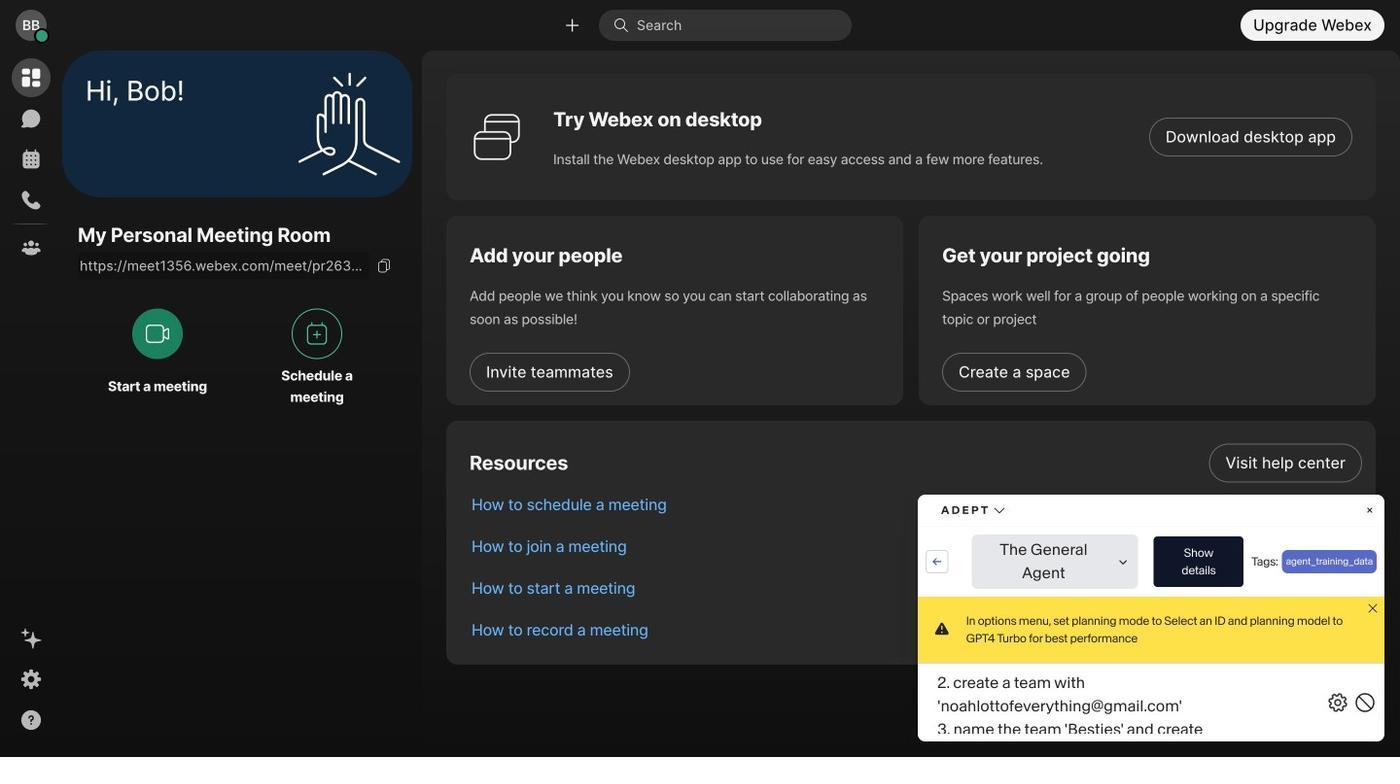 Task type: describe. For each thing, give the bounding box(es) containing it.
teams list list
[[62, 147, 1369, 240]]



Task type: locate. For each thing, give the bounding box(es) containing it.
show archived teams image
[[228, 260, 242, 274]]

navigation
[[0, 51, 62, 758]]

webex tab list
[[12, 58, 51, 267]]

create new team image
[[98, 185, 115, 202]]



Task type: vqa. For each thing, say whether or not it's contained in the screenshot.
cancel_16 image
no



